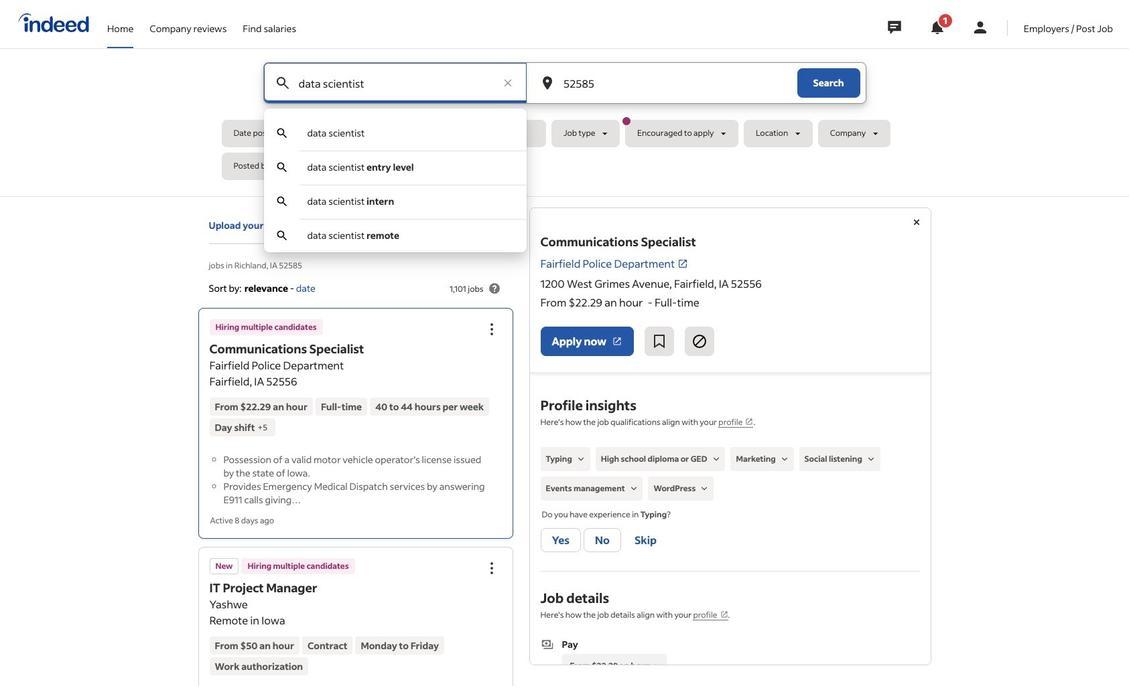 Task type: locate. For each thing, give the bounding box(es) containing it.
apply now (opens in a new tab) image
[[612, 336, 623, 347]]

save this job image
[[651, 334, 667, 350]]

messages unread count 0 image
[[886, 14, 903, 41]]

close job details image
[[908, 214, 925, 231]]

search suggestions list box
[[264, 117, 527, 253]]

missing qualification image
[[575, 454, 587, 466], [710, 454, 722, 466], [779, 454, 791, 466], [865, 454, 877, 466], [699, 483, 711, 495]]

clear what input image
[[501, 76, 515, 90]]

profile (opens in a new window) image
[[746, 418, 754, 426]]

search: Job title, keywords, or company text field
[[296, 63, 495, 103]]

job actions for it project manager is collapsed image
[[484, 561, 500, 577]]

None search field
[[222, 62, 908, 253]]

missing preference image
[[652, 661, 664, 673]]

fairfield police department (opens in a new tab) image
[[678, 259, 688, 269]]

missing qualification image
[[628, 483, 640, 495]]

not interested image
[[692, 334, 708, 350]]



Task type: vqa. For each thing, say whether or not it's contained in the screenshot.
Accessibility
no



Task type: describe. For each thing, give the bounding box(es) containing it.
job preferences (opens in a new window) image
[[720, 611, 728, 619]]

help icon image
[[486, 281, 502, 297]]

data scientist element
[[307, 127, 365, 139]]

job actions for communications specialist is collapsed image
[[484, 322, 500, 338]]

Edit location text field
[[561, 63, 770, 103]]

account image
[[972, 19, 988, 36]]



